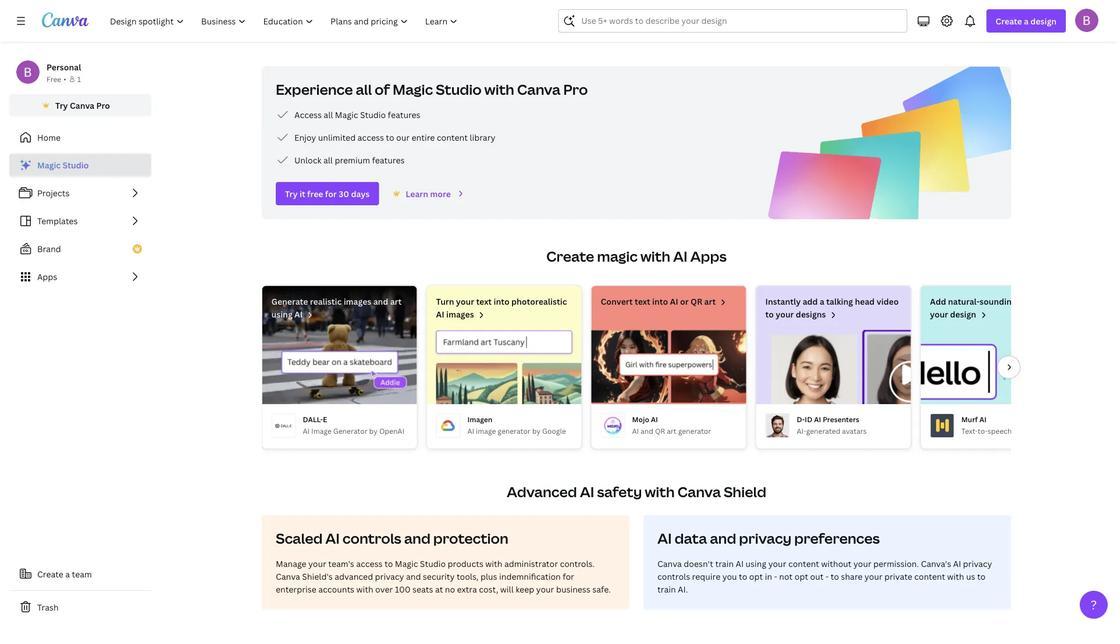 Task type: vqa. For each thing, say whether or not it's contained in the screenshot.


Task type: locate. For each thing, give the bounding box(es) containing it.
generator
[[498, 426, 531, 436], [679, 426, 711, 436], [1034, 426, 1067, 436]]

create inside create a design "dropdown button"
[[996, 15, 1023, 26]]

0 vertical spatial images
[[344, 296, 372, 307]]

2 horizontal spatial content
[[915, 571, 946, 582]]

seats
[[413, 584, 433, 595]]

personal
[[47, 61, 81, 72]]

library
[[470, 132, 496, 143]]

at
[[435, 584, 443, 595]]

train left ai.
[[658, 584, 676, 595]]

0 horizontal spatial generator
[[498, 426, 531, 436]]

2 opt from the left
[[795, 571, 809, 582]]

to right us
[[978, 571, 986, 582]]

1 horizontal spatial list
[[276, 108, 496, 167]]

0 horizontal spatial text
[[476, 296, 492, 307]]

0 horizontal spatial a
[[65, 569, 70, 580]]

1 text from the left
[[476, 296, 492, 307]]

try canva pro
[[55, 100, 110, 111]]

try left it
[[285, 188, 298, 199]]

your up 'share'
[[854, 559, 872, 570]]

1 vertical spatial qr
[[655, 426, 665, 436]]

all left of
[[356, 80, 372, 99]]

0 horizontal spatial controls
[[343, 529, 402, 548]]

0 horizontal spatial for
[[325, 188, 337, 199]]

0 horizontal spatial -
[[774, 571, 778, 582]]

controls up ai.
[[658, 571, 690, 582]]

magic inside manage your team's access to magic studio products with administrator controls. canva shield's advanced privacy and security tools, plus indemnification for enterprise accounts with over 100 seats at no extra cost, will keep your business safe.
[[395, 559, 418, 570]]

30
[[339, 188, 349, 199]]

of
[[375, 80, 390, 99]]

bob builder image
[[1076, 9, 1099, 32]]

free •
[[47, 74, 66, 84]]

shield
[[724, 483, 767, 502]]

into
[[494, 296, 510, 307], [653, 296, 668, 307]]

ai down imagen
[[468, 426, 474, 436]]

1 horizontal spatial images
[[446, 309, 474, 320]]

content for without
[[789, 559, 820, 570]]

0 horizontal spatial design
[[951, 309, 977, 320]]

1 horizontal spatial controls
[[658, 571, 690, 582]]

1 horizontal spatial using
[[746, 559, 767, 570]]

enjoy
[[295, 132, 316, 143]]

ai down mojo on the right
[[632, 426, 639, 436]]

magic studio link
[[9, 154, 151, 177]]

and up security
[[404, 529, 431, 548]]

a inside "dropdown button"
[[1025, 15, 1029, 26]]

art inside the mojo ai ai and qr art generator
[[667, 426, 677, 436]]

your down instantly
[[776, 309, 794, 320]]

1 - from the left
[[774, 571, 778, 582]]

projects
[[37, 188, 70, 199]]

1 vertical spatial apps
[[37, 272, 57, 283]]

access inside manage your team's access to magic studio products with administrator controls. canva shield's advanced privacy and security tools, plus indemnification for enterprise accounts with over 100 seats at no extra cost, will keep your business safe.
[[356, 559, 383, 570]]

with right safety
[[645, 483, 675, 502]]

studio inside "link"
[[63, 160, 89, 171]]

ai down 'dall-'
[[303, 426, 310, 436]]

create for create magic with ai apps
[[547, 247, 595, 266]]

1 vertical spatial for
[[563, 571, 575, 582]]

design inside "dropdown button"
[[1031, 15, 1057, 26]]

turn your text into photorealistic ai images
[[436, 296, 567, 320]]

share
[[841, 571, 863, 582]]

by inside dall-e ai image generator by openai
[[369, 426, 378, 436]]

0 horizontal spatial privacy
[[375, 571, 404, 582]]

advanced ai safety with canva shield
[[507, 483, 767, 502]]

d-
[[797, 415, 805, 424]]

advanced
[[335, 571, 373, 582]]

ai data and privacy preferences
[[658, 529, 880, 548]]

1 horizontal spatial text
[[635, 296, 651, 307]]

and
[[373, 296, 388, 307], [641, 426, 654, 436], [404, 529, 431, 548], [710, 529, 737, 548], [406, 571, 421, 582]]

try down •
[[55, 100, 68, 111]]

and inside the mojo ai ai and qr art generator
[[641, 426, 654, 436]]

ai left or
[[670, 296, 679, 307]]

ai down generate
[[295, 309, 303, 320]]

with up the library
[[485, 80, 515, 99]]

to down instantly
[[766, 309, 774, 320]]

more
[[430, 188, 451, 199]]

1 horizontal spatial design
[[1031, 15, 1057, 26]]

no
[[445, 584, 455, 595]]

create inside create a team button
[[37, 569, 63, 580]]

- right out
[[826, 571, 829, 582]]

0 horizontal spatial list
[[9, 154, 151, 289]]

by left google
[[532, 426, 541, 436]]

text-
[[962, 426, 978, 436]]

generator inside imagen ai image generator by google
[[498, 426, 531, 436]]

pro
[[564, 80, 588, 99], [96, 100, 110, 111]]

privacy
[[739, 529, 792, 548], [964, 559, 993, 570], [375, 571, 404, 582]]

your right turn
[[456, 296, 474, 307]]

privacy inside canva doesn't train ai using your content without your permission. canva's ai privacy controls require you to opt in - not opt out - to share your private content with us to train ai.
[[964, 559, 993, 570]]

0 vertical spatial privacy
[[739, 529, 792, 548]]

ai inside turn your text into photorealistic ai images
[[436, 309, 444, 320]]

a inside instantly add a talking head video to your designs
[[820, 296, 825, 307]]

privacy up in
[[739, 529, 792, 548]]

voice
[[1014, 426, 1032, 436]]

1 horizontal spatial into
[[653, 296, 668, 307]]

text right turn
[[476, 296, 492, 307]]

team's
[[328, 559, 354, 570]]

for left 30
[[325, 188, 337, 199]]

1 vertical spatial access
[[356, 559, 383, 570]]

access up advanced
[[356, 559, 383, 570]]

to left our
[[386, 132, 394, 143]]

generator inside the murf ai text-to-speech voice generator
[[1034, 426, 1067, 436]]

advanced
[[507, 483, 577, 502]]

text right convert
[[635, 296, 651, 307]]

privacy up us
[[964, 559, 993, 570]]

ai down turn
[[436, 309, 444, 320]]

1 by from the left
[[369, 426, 378, 436]]

1 horizontal spatial by
[[532, 426, 541, 436]]

try it free for 30 days
[[285, 188, 370, 199]]

2 horizontal spatial create
[[996, 15, 1023, 26]]

your down add
[[930, 309, 949, 320]]

privacy up over
[[375, 571, 404, 582]]

using inside canva doesn't train ai using your content without your permission. canva's ai privacy controls require you to opt in - not opt out - to share your private content with us to train ai.
[[746, 559, 767, 570]]

ai up you
[[736, 559, 744, 570]]

over
[[376, 584, 393, 595]]

1 generator from the left
[[498, 426, 531, 436]]

1 horizontal spatial qr
[[691, 296, 703, 307]]

content right entire
[[437, 132, 468, 143]]

2 horizontal spatial generator
[[1034, 426, 1067, 436]]

all for premium
[[324, 155, 333, 166]]

0 horizontal spatial by
[[369, 426, 378, 436]]

using down generate
[[272, 309, 293, 320]]

0 horizontal spatial qr
[[655, 426, 665, 436]]

extra
[[457, 584, 477, 595]]

content down the canva's at the bottom of page
[[915, 571, 946, 582]]

magic down home
[[37, 160, 61, 171]]

home link
[[9, 126, 151, 149]]

to inside instantly add a talking head video to your designs
[[766, 309, 774, 320]]

1 horizontal spatial apps
[[691, 247, 727, 266]]

apps inside apps link
[[37, 272, 57, 283]]

using
[[272, 309, 293, 320], [746, 559, 767, 570]]

magic
[[393, 80, 433, 99], [335, 109, 358, 120], [37, 160, 61, 171], [395, 559, 418, 570]]

for inside button
[[325, 188, 337, 199]]

generator for convert text into ai or qr art
[[679, 426, 711, 436]]

to right voices
[[1046, 296, 1054, 307]]

1 horizontal spatial for
[[563, 571, 575, 582]]

cost,
[[479, 584, 499, 595]]

a for design
[[1025, 15, 1029, 26]]

magic right of
[[393, 80, 433, 99]]

top level navigation element
[[102, 9, 468, 33]]

features up our
[[388, 109, 421, 120]]

1 vertical spatial all
[[324, 109, 333, 120]]

projects link
[[9, 182, 151, 205]]

2 horizontal spatial privacy
[[964, 559, 993, 570]]

with down advanced
[[357, 584, 374, 595]]

-
[[774, 571, 778, 582], [826, 571, 829, 582]]

0 horizontal spatial art
[[390, 296, 402, 307]]

2 vertical spatial content
[[915, 571, 946, 582]]

0 vertical spatial for
[[325, 188, 337, 199]]

1 vertical spatial privacy
[[964, 559, 993, 570]]

learn
[[406, 188, 428, 199]]

•
[[64, 74, 66, 84]]

ai-
[[797, 426, 807, 436]]

0 horizontal spatial opt
[[750, 571, 763, 582]]

openai
[[379, 426, 405, 436]]

1 vertical spatial controls
[[658, 571, 690, 582]]

0 vertical spatial all
[[356, 80, 372, 99]]

controls.
[[560, 559, 595, 570]]

opt left out
[[795, 571, 809, 582]]

require
[[692, 571, 721, 582]]

text
[[476, 296, 492, 307], [635, 296, 651, 307]]

generator inside the mojo ai ai and qr art generator
[[679, 426, 711, 436]]

d-id ai presenters ai-generated avatars
[[797, 415, 867, 436]]

0 horizontal spatial train
[[658, 584, 676, 595]]

into left photorealistic at the top of the page
[[494, 296, 510, 307]]

1 vertical spatial using
[[746, 559, 767, 570]]

0 horizontal spatial using
[[272, 309, 293, 320]]

products
[[448, 559, 484, 570]]

generate realistic images and art using ai
[[272, 296, 402, 320]]

canva inside manage your team's access to magic studio products with administrator controls. canva shield's advanced privacy and security tools, plus indemnification for enterprise accounts with over 100 seats at no extra cost, will keep your business safe.
[[276, 571, 300, 582]]

1 vertical spatial create
[[547, 247, 595, 266]]

all right unlock at top left
[[324, 155, 333, 166]]

your inside instantly add a talking head video to your designs
[[776, 309, 794, 320]]

and down mojo on the right
[[641, 426, 654, 436]]

protection
[[434, 529, 509, 548]]

0 vertical spatial content
[[437, 132, 468, 143]]

brand
[[37, 244, 61, 255]]

a inside button
[[65, 569, 70, 580]]

0 vertical spatial design
[[1031, 15, 1057, 26]]

days
[[351, 188, 370, 199]]

0 horizontal spatial pro
[[96, 100, 110, 111]]

and right the realistic
[[373, 296, 388, 307]]

premium
[[335, 155, 370, 166]]

scaled ai controls and protection
[[276, 529, 509, 548]]

0 vertical spatial create
[[996, 15, 1023, 26]]

security
[[423, 571, 455, 582]]

permission.
[[874, 559, 919, 570]]

administrator
[[505, 559, 558, 570]]

content
[[437, 132, 468, 143], [789, 559, 820, 570], [915, 571, 946, 582]]

create for create a team
[[37, 569, 63, 580]]

opt left in
[[750, 571, 763, 582]]

2 vertical spatial a
[[65, 569, 70, 580]]

apps
[[691, 247, 727, 266], [37, 272, 57, 283]]

2 vertical spatial privacy
[[375, 571, 404, 582]]

our
[[396, 132, 410, 143]]

studio down home link
[[63, 160, 89, 171]]

2 vertical spatial create
[[37, 569, 63, 580]]

canva
[[517, 80, 561, 99], [70, 100, 94, 111], [678, 483, 721, 502], [658, 559, 682, 570], [276, 571, 300, 582]]

0 vertical spatial train
[[716, 559, 734, 570]]

design
[[1031, 15, 1057, 26], [951, 309, 977, 320]]

and for art
[[373, 296, 388, 307]]

images right the realistic
[[344, 296, 372, 307]]

generator for add natural-sounding voices to your design
[[1034, 426, 1067, 436]]

your right 'share'
[[865, 571, 883, 582]]

1 horizontal spatial try
[[285, 188, 298, 199]]

by left openai
[[369, 426, 378, 436]]

controls up team's
[[343, 529, 402, 548]]

1 vertical spatial pro
[[96, 100, 110, 111]]

and for protection
[[404, 529, 431, 548]]

free
[[307, 188, 323, 199]]

studio up the library
[[436, 80, 482, 99]]

2 vertical spatial all
[[324, 155, 333, 166]]

1 horizontal spatial art
[[667, 426, 677, 436]]

design left bob builder icon
[[1031, 15, 1057, 26]]

you
[[723, 571, 737, 582]]

1 opt from the left
[[750, 571, 763, 582]]

0 vertical spatial using
[[272, 309, 293, 320]]

1 vertical spatial images
[[446, 309, 474, 320]]

design down natural-
[[951, 309, 977, 320]]

using up in
[[746, 559, 767, 570]]

templates link
[[9, 210, 151, 233]]

0 horizontal spatial try
[[55, 100, 68, 111]]

using inside generate realistic images and art using ai
[[272, 309, 293, 320]]

into left or
[[653, 296, 668, 307]]

2 generator from the left
[[679, 426, 711, 436]]

ai inside dall-e ai image generator by openai
[[303, 426, 310, 436]]

list
[[276, 108, 496, 167], [9, 154, 151, 289]]

your up not
[[769, 559, 787, 570]]

manage your team's access to magic studio products with administrator controls. canva shield's advanced privacy and security tools, plus indemnification for enterprise accounts with over 100 seats at no extra cost, will keep your business safe.
[[276, 559, 611, 595]]

try canva pro button
[[9, 94, 151, 116]]

0 vertical spatial try
[[55, 100, 68, 111]]

apps link
[[9, 265, 151, 289]]

ai up to-
[[980, 415, 987, 424]]

1 into from the left
[[494, 296, 510, 307]]

opt
[[750, 571, 763, 582], [795, 571, 809, 582]]

- right in
[[774, 571, 778, 582]]

to down scaled ai controls and protection
[[385, 559, 393, 570]]

ai right id
[[814, 415, 822, 424]]

ai inside generate realistic images and art using ai
[[295, 309, 303, 320]]

images down turn
[[446, 309, 474, 320]]

experience all of magic studio with canva pro
[[276, 80, 588, 99]]

0 horizontal spatial into
[[494, 296, 510, 307]]

1 horizontal spatial content
[[789, 559, 820, 570]]

access
[[358, 132, 384, 143], [356, 559, 383, 570]]

and up seats
[[406, 571, 421, 582]]

experience
[[276, 80, 353, 99]]

?
[[1091, 597, 1097, 614]]

with left us
[[948, 571, 965, 582]]

dall-
[[303, 415, 323, 424]]

1 horizontal spatial generator
[[679, 426, 711, 436]]

2 by from the left
[[532, 426, 541, 436]]

images
[[344, 296, 372, 307], [446, 309, 474, 320]]

1 horizontal spatial pro
[[564, 80, 588, 99]]

2 horizontal spatial art
[[705, 296, 716, 307]]

and inside generate realistic images and art using ai
[[373, 296, 388, 307]]

1 horizontal spatial opt
[[795, 571, 809, 582]]

out
[[811, 571, 824, 582]]

with right magic
[[641, 247, 671, 266]]

1 horizontal spatial -
[[826, 571, 829, 582]]

0 vertical spatial a
[[1025, 15, 1029, 26]]

magic up 100
[[395, 559, 418, 570]]

trash link
[[9, 596, 151, 619]]

studio up security
[[420, 559, 446, 570]]

pro inside the try canva pro button
[[96, 100, 110, 111]]

3 generator from the left
[[1034, 426, 1067, 436]]

to inside add natural-sounding voices to your design
[[1046, 296, 1054, 307]]

None search field
[[558, 9, 908, 33]]

doesn't
[[684, 559, 714, 570]]

1 horizontal spatial create
[[547, 247, 595, 266]]

train up you
[[716, 559, 734, 570]]

magic inside "link"
[[37, 160, 61, 171]]

0 horizontal spatial content
[[437, 132, 468, 143]]

features down enjoy unlimited access to our entire content library
[[372, 155, 405, 166]]

0 vertical spatial features
[[388, 109, 421, 120]]

1 vertical spatial design
[[951, 309, 977, 320]]

all right access
[[324, 109, 333, 120]]

0 horizontal spatial images
[[344, 296, 372, 307]]

1 vertical spatial a
[[820, 296, 825, 307]]

2 into from the left
[[653, 296, 668, 307]]

0 horizontal spatial apps
[[37, 272, 57, 283]]

1 vertical spatial try
[[285, 188, 298, 199]]

ai inside imagen ai image generator by google
[[468, 426, 474, 436]]

2 horizontal spatial a
[[1025, 15, 1029, 26]]

content up out
[[789, 559, 820, 570]]

0 horizontal spatial create
[[37, 569, 63, 580]]

photorealistic
[[512, 296, 567, 307]]

for up business
[[563, 571, 575, 582]]

access down access all magic studio features at the left of page
[[358, 132, 384, 143]]

ai left data
[[658, 529, 672, 548]]

1 horizontal spatial a
[[820, 296, 825, 307]]

privacy inside manage your team's access to magic studio products with administrator controls. canva shield's advanced privacy and security tools, plus indemnification for enterprise accounts with over 100 seats at no extra cost, will keep your business safe.
[[375, 571, 404, 582]]

turn
[[436, 296, 454, 307]]

1 vertical spatial content
[[789, 559, 820, 570]]



Task type: describe. For each thing, give the bounding box(es) containing it.
tools,
[[457, 571, 479, 582]]

image
[[476, 426, 496, 436]]

free
[[47, 74, 61, 84]]

all for magic
[[324, 109, 333, 120]]

ai inside d-id ai presenters ai-generated avatars
[[814, 415, 822, 424]]

try for try it free for 30 days
[[285, 188, 298, 199]]

generate
[[272, 296, 308, 307]]

try it free for 30 days button
[[276, 182, 379, 205]]

manage
[[276, 559, 307, 570]]

mojo ai ai and qr art generator
[[632, 415, 711, 436]]

your inside add natural-sounding voices to your design
[[930, 309, 949, 320]]

your inside turn your text into photorealistic ai images
[[456, 296, 474, 307]]

0 vertical spatial controls
[[343, 529, 402, 548]]

generated
[[807, 426, 841, 436]]

your down indemnification
[[536, 584, 554, 595]]

to right you
[[739, 571, 748, 582]]

for inside manage your team's access to magic studio products with administrator controls. canva shield's advanced privacy and security tools, plus indemnification for enterprise accounts with over 100 seats at no extra cost, will keep your business safe.
[[563, 571, 575, 582]]

create for create a design
[[996, 15, 1023, 26]]

enjoy unlimited access to our entire content library
[[295, 132, 496, 143]]

list containing access all magic studio features
[[276, 108, 496, 167]]

Search search field
[[582, 10, 884, 32]]

create a design button
[[987, 9, 1066, 33]]

create magic with ai apps
[[547, 247, 727, 266]]

imagen
[[468, 415, 493, 424]]

enterprise
[[276, 584, 317, 595]]

business
[[556, 584, 591, 595]]

or
[[680, 296, 689, 307]]

speech
[[988, 426, 1012, 436]]

data
[[675, 529, 707, 548]]

create a team
[[37, 569, 92, 580]]

and for qr
[[641, 426, 654, 436]]

shield's
[[302, 571, 333, 582]]

dall-e ai image generator by openai
[[303, 415, 405, 436]]

scaled
[[276, 529, 323, 548]]

to inside manage your team's access to magic studio products with administrator controls. canva shield's advanced privacy and security tools, plus indemnification for enterprise accounts with over 100 seats at no extra cost, will keep your business safe.
[[385, 559, 393, 570]]

voices
[[1019, 296, 1044, 307]]

add natural-sounding voices to your design
[[930, 296, 1054, 320]]

without
[[822, 559, 852, 570]]

sounding
[[980, 296, 1017, 307]]

magic
[[597, 247, 638, 266]]

ai inside the murf ai text-to-speech voice generator
[[980, 415, 987, 424]]

plus
[[481, 571, 497, 582]]

will
[[500, 584, 514, 595]]

ai up or
[[673, 247, 688, 266]]

instantly add a talking head video to your designs
[[766, 296, 899, 320]]

instantly
[[766, 296, 801, 307]]

0 vertical spatial qr
[[691, 296, 703, 307]]

canva inside canva doesn't train ai using your content without your permission. canva's ai privacy controls require you to opt in - not opt out - to share your private content with us to train ai.
[[658, 559, 682, 570]]

avatars
[[842, 426, 867, 436]]

entire
[[412, 132, 435, 143]]

unlock
[[295, 155, 322, 166]]

canva inside button
[[70, 100, 94, 111]]

brand link
[[9, 237, 151, 261]]

art inside generate realistic images and art using ai
[[390, 296, 402, 307]]

ai right the canva's at the bottom of page
[[954, 559, 962, 570]]

design inside add natural-sounding voices to your design
[[951, 309, 977, 320]]

mojo
[[632, 415, 650, 424]]

generator
[[333, 426, 368, 436]]

with up the plus
[[486, 559, 503, 570]]

2 - from the left
[[826, 571, 829, 582]]

preferences
[[795, 529, 880, 548]]

unlock all premium features
[[295, 155, 405, 166]]

safe.
[[593, 584, 611, 595]]

all for of
[[356, 80, 372, 99]]

images inside turn your text into photorealistic ai images
[[446, 309, 474, 320]]

1 vertical spatial features
[[372, 155, 405, 166]]

learn more button
[[387, 183, 469, 203]]

templates
[[37, 216, 78, 227]]

head
[[855, 296, 875, 307]]

safety
[[597, 483, 642, 502]]

0 vertical spatial apps
[[691, 247, 727, 266]]

create a design
[[996, 15, 1057, 26]]

2 text from the left
[[635, 296, 651, 307]]

text inside turn your text into photorealistic ai images
[[476, 296, 492, 307]]

talking
[[827, 296, 853, 307]]

1 horizontal spatial privacy
[[739, 529, 792, 548]]

0 vertical spatial access
[[358, 132, 384, 143]]

ai left safety
[[580, 483, 594, 502]]

add
[[803, 296, 818, 307]]

team
[[72, 569, 92, 580]]

home
[[37, 132, 61, 143]]

and inside manage your team's access to magic studio products with administrator controls. canva shield's advanced privacy and security tools, plus indemnification for enterprise accounts with over 100 seats at no extra cost, will keep your business safe.
[[406, 571, 421, 582]]

into inside turn your text into photorealistic ai images
[[494, 296, 510, 307]]

by inside imagen ai image generator by google
[[532, 426, 541, 436]]

access
[[295, 109, 322, 120]]

realistic
[[310, 296, 342, 307]]

0 vertical spatial pro
[[564, 80, 588, 99]]

us
[[967, 571, 976, 582]]

images inside generate realistic images and art using ai
[[344, 296, 372, 307]]

in
[[765, 571, 772, 582]]

it
[[300, 188, 305, 199]]

100
[[395, 584, 411, 595]]

video
[[877, 296, 899, 307]]

a for team
[[65, 569, 70, 580]]

and right data
[[710, 529, 737, 548]]

1 vertical spatial train
[[658, 584, 676, 595]]

ai right mojo on the right
[[651, 415, 658, 424]]

image
[[311, 426, 332, 436]]

murf ai text-to-speech voice generator
[[962, 415, 1067, 436]]

content for library
[[437, 132, 468, 143]]

murf
[[962, 415, 978, 424]]

not
[[780, 571, 793, 582]]

your up the shield's
[[309, 559, 326, 570]]

imagen ai image generator by google
[[468, 415, 566, 436]]

controls inside canva doesn't train ai using your content without your permission. canva's ai privacy controls require you to opt in - not opt out - to share your private content with us to train ai.
[[658, 571, 690, 582]]

ai.
[[678, 584, 688, 595]]

e
[[323, 415, 327, 424]]

list containing magic studio
[[9, 154, 151, 289]]

studio inside manage your team's access to magic studio products with administrator controls. canva shield's advanced privacy and security tools, plus indemnification for enterprise accounts with over 100 seats at no extra cost, will keep your business safe.
[[420, 559, 446, 570]]

qr inside the mojo ai ai and qr art generator
[[655, 426, 665, 436]]

convert text into ai or qr art
[[601, 296, 716, 307]]

presenters
[[823, 415, 860, 424]]

to down without
[[831, 571, 839, 582]]

indemnification
[[499, 571, 561, 582]]

designs
[[796, 309, 826, 320]]

convert
[[601, 296, 633, 307]]

magic up unlimited
[[335, 109, 358, 120]]

with inside canva doesn't train ai using your content without your permission. canva's ai privacy controls require you to opt in - not opt out - to share your private content with us to train ai.
[[948, 571, 965, 582]]

unlimited
[[318, 132, 356, 143]]

studio down of
[[360, 109, 386, 120]]

keep
[[516, 584, 534, 595]]

ai up team's
[[326, 529, 340, 548]]

create a team button
[[9, 563, 151, 586]]

1 horizontal spatial train
[[716, 559, 734, 570]]

learn more
[[406, 188, 451, 199]]

try for try canva pro
[[55, 100, 68, 111]]



